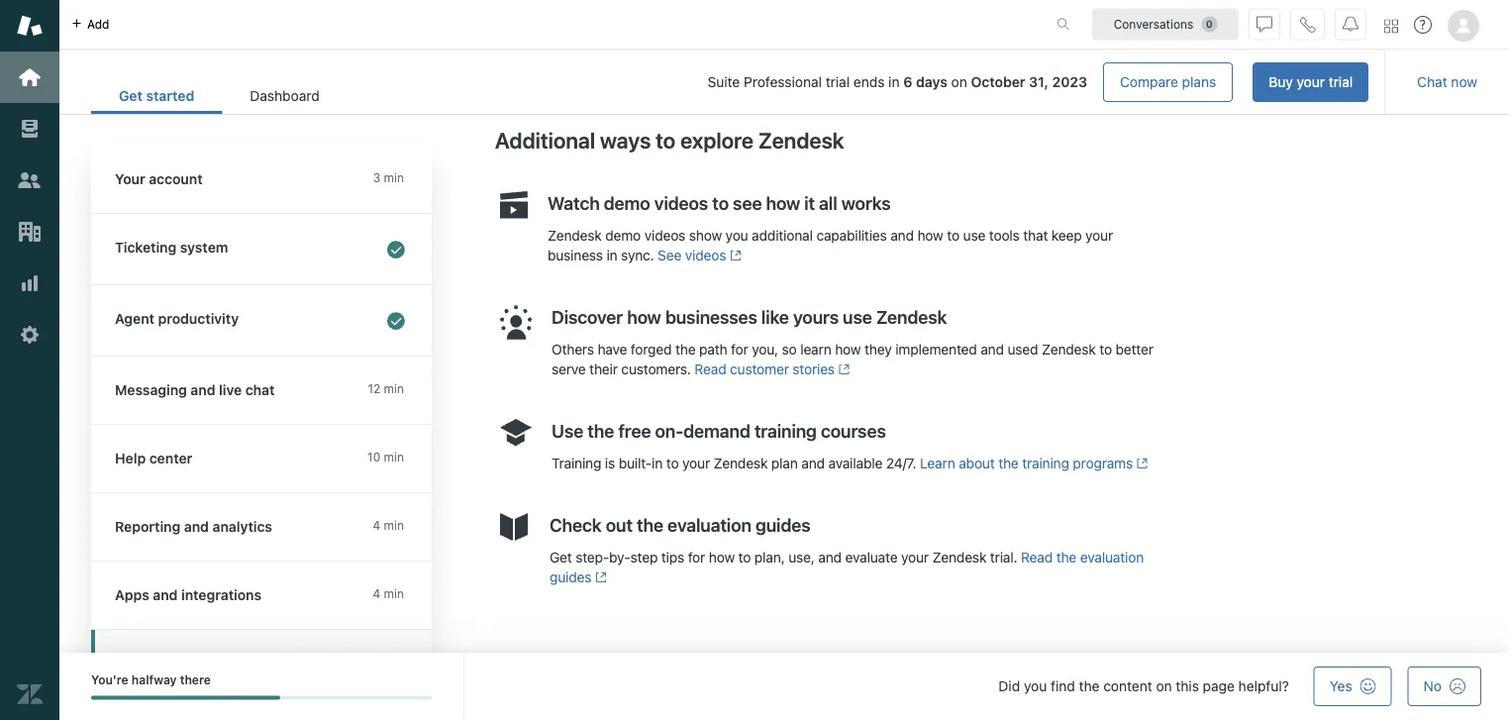 Task type: describe. For each thing, give the bounding box(es) containing it.
the inside read the evaluation guides
[[1057, 549, 1077, 565]]

the right use
[[588, 420, 614, 441]]

did
[[999, 678, 1021, 694]]

trial for your
[[1329, 74, 1353, 90]]

4 for apps and integrations
[[373, 587, 381, 601]]

check
[[550, 514, 602, 535]]

and right the plan
[[802, 455, 825, 471]]

the inside others have forged the path for you, so learn how they implemented and used zendesk to better serve their customers.
[[676, 341, 696, 357]]

content
[[1104, 678, 1153, 694]]

page
[[1203, 678, 1235, 694]]

by-
[[609, 549, 631, 565]]

and left live
[[191, 382, 215, 398]]

12
[[368, 382, 381, 396]]

organizations image
[[17, 219, 43, 245]]

started
[[146, 88, 194, 104]]

there
[[180, 673, 211, 687]]

see
[[733, 192, 762, 213]]

chat now button
[[1402, 62, 1494, 102]]

3
[[373, 171, 381, 185]]

ticketing system button
[[91, 214, 428, 284]]

reporting and analytics
[[115, 519, 272, 535]]

10 min
[[368, 450, 404, 464]]

days
[[916, 74, 948, 90]]

get step-by-step tips for how to plan, use, and evaluate your zendesk trial.
[[550, 549, 1021, 565]]

sync.
[[621, 247, 654, 263]]

plan
[[772, 455, 798, 471]]

how left 'it'
[[766, 192, 800, 213]]

tips
[[662, 549, 685, 565]]

agent
[[115, 311, 155, 327]]

zendesk demo videos show you additional capabilities and how to use tools that keep your business in sync.
[[548, 227, 1113, 263]]

now
[[1452, 74, 1478, 90]]

the right out
[[637, 514, 664, 535]]

zendesk left trial.
[[933, 549, 987, 565]]

the inside footer
[[1079, 678, 1100, 694]]

ticketing
[[115, 239, 177, 256]]

min for apps and integrations
[[384, 587, 404, 601]]

explore
[[681, 127, 754, 152]]

zendesk support image
[[17, 13, 43, 39]]

min for your account
[[384, 171, 404, 185]]

have
[[598, 341, 627, 357]]

apps and integrations
[[115, 587, 262, 603]]

add button
[[59, 0, 121, 49]]

section containing compare plans
[[363, 62, 1369, 102]]

to inside others have forged the path for you, so learn how they implemented and used zendesk to better serve their customers.
[[1100, 341, 1112, 357]]

read the evaluation guides link
[[550, 549, 1144, 585]]

tools
[[989, 227, 1020, 244]]

for for like
[[731, 341, 748, 357]]

and inside the zendesk demo videos show you additional capabilities and how to use tools that keep your business in sync.
[[891, 227, 914, 244]]

better
[[1116, 341, 1154, 357]]

messaging
[[115, 382, 187, 398]]

use the free on-demand training courses
[[552, 420, 886, 441]]

demo for watch
[[604, 192, 650, 213]]

how left 'plan,' at the bottom
[[709, 549, 735, 565]]

out
[[606, 514, 633, 535]]

serve
[[552, 361, 586, 377]]

button displays agent's chat status as invisible. image
[[1257, 16, 1273, 32]]

how inside the zendesk demo videos show you additional capabilities and how to use tools that keep your business in sync.
[[918, 227, 944, 244]]

compare plans button
[[1104, 62, 1233, 102]]

yours
[[793, 306, 839, 327]]

2 vertical spatial videos
[[685, 247, 726, 263]]

dashboard tab
[[222, 77, 347, 114]]

dashboard
[[250, 88, 320, 104]]

12 min
[[368, 382, 404, 396]]

compare plans
[[1120, 74, 1217, 90]]

learn about the training programs link
[[920, 455, 1149, 471]]

ways
[[600, 127, 651, 152]]

built-
[[619, 455, 652, 471]]

for for evaluation
[[688, 549, 706, 565]]

customers image
[[17, 167, 43, 193]]

halfway
[[132, 673, 177, 687]]

footer containing did you find the content on this page helpful?
[[59, 653, 1510, 720]]

chat now
[[1418, 74, 1478, 90]]

training
[[552, 455, 602, 471]]

implemented
[[896, 341, 977, 357]]

path
[[699, 341, 728, 357]]

views image
[[17, 116, 43, 142]]

you're
[[91, 673, 128, 687]]

buy
[[1269, 74, 1293, 90]]

the right about
[[999, 455, 1019, 471]]

they
[[865, 341, 892, 357]]

how up forged
[[627, 306, 661, 327]]

chat
[[245, 382, 275, 398]]

2023
[[1053, 74, 1088, 90]]

your inside the zendesk demo videos show you additional capabilities and how to use tools that keep your business in sync.
[[1086, 227, 1113, 244]]

others
[[552, 341, 594, 357]]

1 vertical spatial training
[[1023, 455, 1070, 471]]

discover how businesses like yours use zendesk
[[552, 306, 947, 327]]

(opens in a new tab) image
[[592, 572, 607, 584]]

your account heading
[[91, 146, 432, 214]]

get for get step-by-step tips for how to plan, use, and evaluate your zendesk trial.
[[550, 549, 572, 565]]

watch
[[548, 192, 600, 213]]

(opens in a new tab) image for zendesk
[[835, 364, 850, 375]]

24/7.
[[886, 455, 917, 471]]

tab list containing get started
[[91, 77, 347, 114]]

helpful?
[[1239, 678, 1290, 694]]

see
[[658, 247, 682, 263]]

your down demand
[[683, 455, 710, 471]]

available
[[829, 455, 883, 471]]

businesses
[[666, 306, 757, 327]]

conversations button
[[1093, 8, 1239, 40]]

integrations
[[181, 587, 262, 603]]

read for yours
[[695, 361, 727, 377]]

2 vertical spatial in
[[652, 455, 663, 471]]

(opens in a new tab) image for courses
[[1133, 458, 1149, 470]]

in inside the zendesk demo videos show you additional capabilities and how to use tools that keep your business in sync.
[[607, 247, 618, 263]]

buy your trial button
[[1253, 62, 1369, 102]]

stories
[[793, 361, 835, 377]]

to left see
[[712, 192, 729, 213]]

min for help center
[[384, 450, 404, 464]]

notifications image
[[1343, 16, 1359, 32]]

in inside section
[[889, 74, 900, 90]]

agent productivity button
[[91, 285, 428, 356]]

analytics
[[213, 519, 272, 535]]

did you find the content on this page helpful?
[[999, 678, 1290, 694]]

0 horizontal spatial training
[[755, 420, 817, 441]]

3 min
[[373, 171, 404, 185]]



Task type: vqa. For each thing, say whether or not it's contained in the screenshot.


Task type: locate. For each thing, give the bounding box(es) containing it.
(opens in a new tab) image inside see videos link
[[726, 250, 742, 262]]

5 min from the top
[[384, 587, 404, 601]]

all
[[819, 192, 838, 213]]

0 horizontal spatial you
[[726, 227, 748, 244]]

on inside footer
[[1156, 678, 1172, 694]]

how left the tools
[[918, 227, 944, 244]]

0 horizontal spatial trial
[[826, 74, 850, 90]]

0 vertical spatial guides
[[756, 514, 811, 535]]

0 vertical spatial use
[[963, 227, 986, 244]]

1 vertical spatial videos
[[645, 227, 686, 244]]

read customer stories
[[695, 361, 835, 377]]

0 vertical spatial 4 min
[[373, 519, 404, 532]]

1 vertical spatial get
[[550, 549, 572, 565]]

1 vertical spatial in
[[607, 247, 618, 263]]

0 vertical spatial on
[[952, 74, 968, 90]]

1 vertical spatial for
[[688, 549, 706, 565]]

0 horizontal spatial use
[[843, 306, 872, 327]]

admin image
[[17, 322, 43, 348]]

that
[[1024, 227, 1048, 244]]

1 horizontal spatial (opens in a new tab) image
[[835, 364, 850, 375]]

your
[[1297, 74, 1325, 90], [1086, 227, 1113, 244], [683, 455, 710, 471], [902, 549, 929, 565]]

get left step- in the bottom left of the page
[[550, 549, 572, 565]]

2 4 min from the top
[[373, 587, 404, 601]]

and right apps
[[153, 587, 178, 603]]

professional
[[744, 74, 822, 90]]

you inside footer
[[1024, 678, 1047, 694]]

0 vertical spatial get
[[119, 88, 143, 104]]

yes
[[1330, 678, 1353, 694]]

3 min from the top
[[384, 450, 404, 464]]

and right use,
[[819, 549, 842, 565]]

forged
[[631, 341, 672, 357]]

on left the this
[[1156, 678, 1172, 694]]

min
[[384, 171, 404, 185], [384, 382, 404, 396], [384, 450, 404, 464], [384, 519, 404, 532], [384, 587, 404, 601]]

zendesk image
[[17, 682, 43, 707]]

1 vertical spatial use
[[843, 306, 872, 327]]

get left started
[[119, 88, 143, 104]]

center
[[149, 450, 192, 467]]

zendesk inside others have forged the path for you, so learn how they implemented and used zendesk to better serve their customers.
[[1042, 341, 1096, 357]]

evaluation inside read the evaluation guides
[[1081, 549, 1144, 565]]

customers.
[[622, 361, 691, 377]]

2 horizontal spatial in
[[889, 74, 900, 90]]

0 horizontal spatial evaluation
[[668, 514, 752, 535]]

0 horizontal spatial guides
[[550, 569, 592, 585]]

to left 'plan,' at the bottom
[[739, 549, 751, 565]]

1 min from the top
[[384, 171, 404, 185]]

demo inside the zendesk demo videos show you additional capabilities and how to use tools that keep your business in sync.
[[606, 227, 641, 244]]

zendesk right used
[[1042, 341, 1096, 357]]

check out the evaluation guides
[[550, 514, 811, 535]]

1 horizontal spatial guides
[[756, 514, 811, 535]]

0 vertical spatial videos
[[655, 192, 708, 213]]

help
[[115, 450, 146, 467]]

zendesk down "use the free on-demand training courses"
[[714, 455, 768, 471]]

1 vertical spatial guides
[[550, 569, 592, 585]]

get started image
[[17, 64, 43, 90]]

0 vertical spatial training
[[755, 420, 817, 441]]

zendesk inside the zendesk demo videos show you additional capabilities and how to use tools that keep your business in sync.
[[548, 227, 602, 244]]

zendesk down professional
[[759, 127, 845, 152]]

to left the tools
[[947, 227, 960, 244]]

1 horizontal spatial in
[[652, 455, 663, 471]]

agent productivity
[[115, 311, 239, 327]]

min inside your account heading
[[384, 171, 404, 185]]

guides up get step-by-step tips for how to plan, use, and evaluate your zendesk trial.
[[756, 514, 811, 535]]

your right keep
[[1086, 227, 1113, 244]]

0 vertical spatial in
[[889, 74, 900, 90]]

demo up sync.
[[606, 227, 641, 244]]

step-
[[576, 549, 609, 565]]

guides inside read the evaluation guides
[[550, 569, 592, 585]]

to inside the zendesk demo videos show you additional capabilities and how to use tools that keep your business in sync.
[[947, 227, 960, 244]]

read down path
[[695, 361, 727, 377]]

for
[[731, 341, 748, 357], [688, 549, 706, 565]]

ends
[[854, 74, 885, 90]]

you right did at the bottom of page
[[1024, 678, 1047, 694]]

get for get started
[[119, 88, 143, 104]]

min for messaging and live chat
[[384, 382, 404, 396]]

your account
[[115, 171, 203, 187]]

suite
[[708, 74, 740, 90]]

footer
[[59, 653, 1510, 720]]

on-
[[655, 420, 684, 441]]

productivity
[[158, 311, 239, 327]]

4
[[373, 519, 381, 532], [373, 587, 381, 601]]

0 horizontal spatial for
[[688, 549, 706, 565]]

0 horizontal spatial (opens in a new tab) image
[[726, 250, 742, 262]]

10
[[368, 450, 381, 464]]

compare
[[1120, 74, 1179, 90]]

learn
[[920, 455, 956, 471]]

progress-bar progress bar
[[91, 696, 432, 700]]

tab list
[[91, 77, 347, 114]]

videos
[[655, 192, 708, 213], [645, 227, 686, 244], [685, 247, 726, 263]]

customer
[[730, 361, 789, 377]]

training up the plan
[[755, 420, 817, 441]]

learn
[[801, 341, 832, 357]]

0 horizontal spatial get
[[119, 88, 143, 104]]

1 horizontal spatial trial
[[1329, 74, 1353, 90]]

to down on-
[[666, 455, 679, 471]]

for left you, at the top of page
[[731, 341, 748, 357]]

and left used
[[981, 341, 1004, 357]]

0 vertical spatial you
[[726, 227, 748, 244]]

4 min
[[373, 519, 404, 532], [373, 587, 404, 601]]

1 vertical spatial 4 min
[[373, 587, 404, 601]]

your right buy
[[1297, 74, 1325, 90]]

1 vertical spatial on
[[1156, 678, 1172, 694]]

1 horizontal spatial for
[[731, 341, 748, 357]]

get help image
[[1415, 16, 1432, 34]]

it
[[805, 192, 815, 213]]

demand
[[684, 420, 751, 441]]

trial inside buy your trial button
[[1329, 74, 1353, 90]]

no button
[[1408, 667, 1482, 706]]

plans
[[1182, 74, 1217, 90]]

1 vertical spatial 4
[[373, 587, 381, 601]]

1 horizontal spatial on
[[1156, 678, 1172, 694]]

use,
[[789, 549, 815, 565]]

like
[[762, 306, 789, 327]]

learn about the training programs
[[920, 455, 1133, 471]]

main element
[[0, 0, 59, 720]]

is
[[605, 455, 615, 471]]

6
[[904, 74, 913, 90]]

the right the find
[[1079, 678, 1100, 694]]

how left they
[[835, 341, 861, 357]]

on right days
[[952, 74, 968, 90]]

demo right watch
[[604, 192, 650, 213]]

videos inside the zendesk demo videos show you additional capabilities and how to use tools that keep your business in sync.
[[645, 227, 686, 244]]

1 vertical spatial demo
[[606, 227, 641, 244]]

evaluate
[[845, 549, 898, 565]]

zendesk up implemented
[[877, 306, 947, 327]]

used
[[1008, 341, 1039, 357]]

step
[[631, 549, 658, 565]]

plan,
[[755, 549, 785, 565]]

4 for reporting and analytics
[[373, 519, 381, 532]]

1 4 min from the top
[[373, 519, 404, 532]]

your right evaluate
[[902, 549, 929, 565]]

their
[[590, 361, 618, 377]]

chat
[[1418, 74, 1448, 90]]

1 horizontal spatial you
[[1024, 678, 1047, 694]]

conversations
[[1114, 17, 1194, 31]]

this
[[1176, 678, 1200, 694]]

ticketing system
[[115, 239, 228, 256]]

in down on-
[[652, 455, 663, 471]]

1 vertical spatial evaluation
[[1081, 549, 1144, 565]]

read inside read the evaluation guides
[[1021, 549, 1053, 565]]

additional
[[495, 127, 595, 152]]

reporting
[[115, 519, 181, 535]]

to left better
[[1100, 341, 1112, 357]]

and inside others have forged the path for you, so learn how they implemented and used zendesk to better serve their customers.
[[981, 341, 1004, 357]]

use inside the zendesk demo videos show you additional capabilities and how to use tools that keep your business in sync.
[[963, 227, 986, 244]]

videos up 'show'
[[655, 192, 708, 213]]

4 min for integrations
[[373, 587, 404, 601]]

additional
[[752, 227, 813, 244]]

October 31, 2023 text field
[[971, 74, 1088, 90]]

get started
[[119, 88, 194, 104]]

0 horizontal spatial read
[[695, 361, 727, 377]]

videos for to
[[655, 192, 708, 213]]

on inside section
[[952, 74, 968, 90]]

evaluation up tips
[[668, 514, 752, 535]]

apps
[[115, 587, 149, 603]]

messaging and live chat
[[115, 382, 275, 398]]

you,
[[752, 341, 779, 357]]

yes button
[[1314, 667, 1392, 706]]

min for reporting and analytics
[[384, 519, 404, 532]]

you inside the zendesk demo videos show you additional capabilities and how to use tools that keep your business in sync.
[[726, 227, 748, 244]]

in left sync.
[[607, 247, 618, 263]]

and down works
[[891, 227, 914, 244]]

4 min from the top
[[384, 519, 404, 532]]

section
[[363, 62, 1369, 102]]

1 horizontal spatial training
[[1023, 455, 1070, 471]]

videos up see at the left top of page
[[645, 227, 686, 244]]

evaluation down programs
[[1081, 549, 1144, 565]]

1 trial from the left
[[1329, 74, 1353, 90]]

videos for show
[[645, 227, 686, 244]]

(opens in a new tab) image
[[726, 250, 742, 262], [835, 364, 850, 375], [1133, 458, 1149, 470]]

zendesk products image
[[1385, 19, 1399, 33]]

and
[[891, 227, 914, 244], [981, 341, 1004, 357], [191, 382, 215, 398], [802, 455, 825, 471], [184, 519, 209, 535], [819, 549, 842, 565], [153, 587, 178, 603]]

about
[[959, 455, 995, 471]]

trial.
[[990, 549, 1018, 565]]

2 min from the top
[[384, 382, 404, 396]]

2 trial from the left
[[826, 74, 850, 90]]

0 horizontal spatial in
[[607, 247, 618, 263]]

show
[[689, 227, 722, 244]]

you right 'show'
[[726, 227, 748, 244]]

the right trial.
[[1057, 549, 1077, 565]]

so
[[782, 341, 797, 357]]

system
[[180, 239, 228, 256]]

1 horizontal spatial use
[[963, 227, 986, 244]]

0 horizontal spatial on
[[952, 74, 968, 90]]

you're halfway there
[[91, 673, 211, 687]]

(opens in a new tab) image inside "read customer stories" 'link'
[[835, 364, 850, 375]]

your inside buy your trial button
[[1297, 74, 1325, 90]]

2 4 from the top
[[373, 587, 381, 601]]

0 vertical spatial read
[[695, 361, 727, 377]]

read for guides
[[1021, 549, 1053, 565]]

1 vertical spatial (opens in a new tab) image
[[835, 364, 850, 375]]

0 vertical spatial (opens in a new tab) image
[[726, 250, 742, 262]]

training left programs
[[1023, 455, 1070, 471]]

1 vertical spatial you
[[1024, 678, 1047, 694]]

zendesk up business
[[548, 227, 602, 244]]

and left analytics at the left
[[184, 519, 209, 535]]

add
[[87, 17, 109, 31]]

1 horizontal spatial read
[[1021, 549, 1053, 565]]

(opens in a new tab) image inside learn about the training programs link
[[1133, 458, 1149, 470]]

0 vertical spatial 4
[[373, 519, 381, 532]]

demo for zendesk
[[606, 227, 641, 244]]

in left 6
[[889, 74, 900, 90]]

training is built-in to your zendesk plan and available 24/7.
[[552, 455, 920, 471]]

trial down the notifications icon
[[1329, 74, 1353, 90]]

1 4 from the top
[[373, 519, 381, 532]]

2 horizontal spatial (opens in a new tab) image
[[1133, 458, 1149, 470]]

use
[[552, 420, 584, 441]]

trial
[[1329, 74, 1353, 90], [826, 74, 850, 90]]

1 vertical spatial read
[[1021, 549, 1053, 565]]

courses
[[821, 420, 886, 441]]

business
[[548, 247, 603, 263]]

(opens in a new tab) image for it
[[726, 250, 742, 262]]

works
[[842, 192, 891, 213]]

the left path
[[676, 341, 696, 357]]

videos down 'show'
[[685, 247, 726, 263]]

use left the tools
[[963, 227, 986, 244]]

trial for professional
[[826, 74, 850, 90]]

trial left ends
[[826, 74, 850, 90]]

for right tips
[[688, 549, 706, 565]]

2 vertical spatial (opens in a new tab) image
[[1133, 458, 1149, 470]]

0 vertical spatial demo
[[604, 192, 650, 213]]

how inside others have forged the path for you, so learn how they implemented and used zendesk to better serve their customers.
[[835, 341, 861, 357]]

0 vertical spatial for
[[731, 341, 748, 357]]

find
[[1051, 678, 1076, 694]]

progress bar image
[[91, 696, 280, 700]]

discover
[[552, 306, 623, 327]]

read right trial.
[[1021, 549, 1053, 565]]

suite professional trial ends in 6 days on october 31, 2023
[[708, 74, 1088, 90]]

to right ways
[[656, 127, 676, 152]]

capabilities
[[817, 227, 887, 244]]

see videos link
[[658, 247, 742, 263]]

for inside others have forged the path for you, so learn how they implemented and used zendesk to better serve their customers.
[[731, 341, 748, 357]]

guides down step- in the bottom left of the page
[[550, 569, 592, 585]]

4 min for analytics
[[373, 519, 404, 532]]

1 horizontal spatial get
[[550, 549, 572, 565]]

0 vertical spatial evaluation
[[668, 514, 752, 535]]

reporting image
[[17, 270, 43, 296]]

on
[[952, 74, 968, 90], [1156, 678, 1172, 694]]

1 horizontal spatial evaluation
[[1081, 549, 1144, 565]]

use up they
[[843, 306, 872, 327]]

zendesk
[[759, 127, 845, 152], [548, 227, 602, 244], [877, 306, 947, 327], [1042, 341, 1096, 357], [714, 455, 768, 471], [933, 549, 987, 565]]



